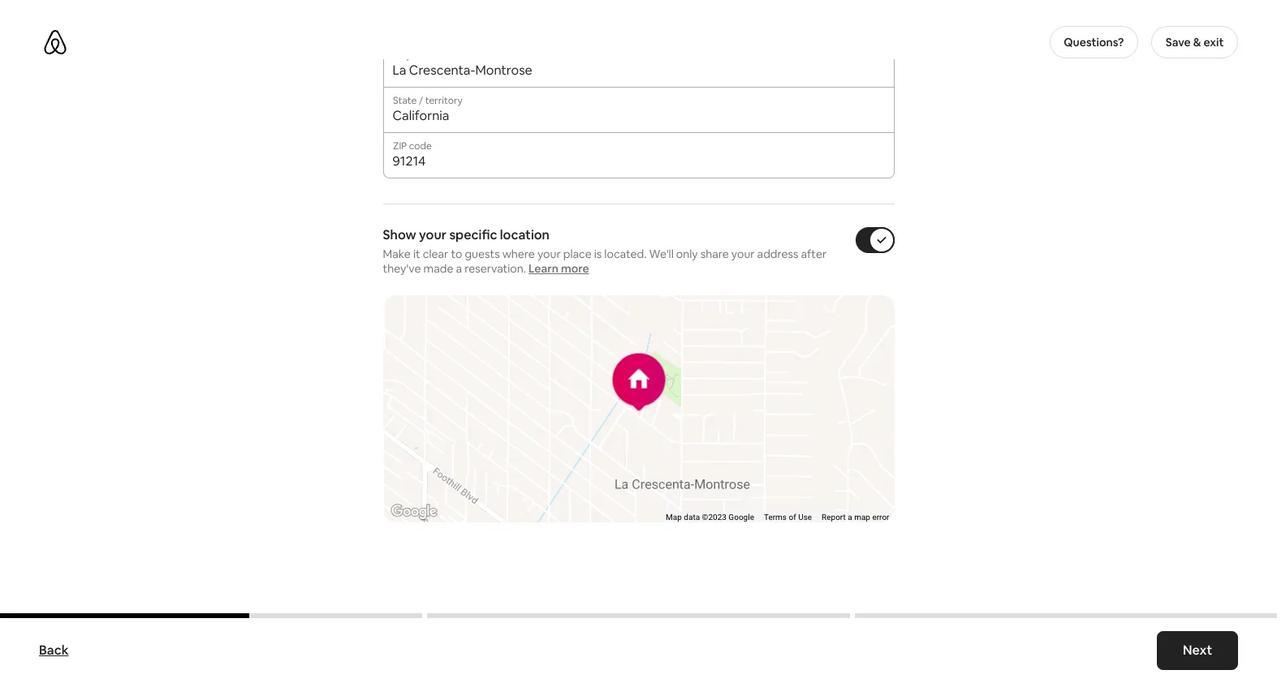 Task type: describe. For each thing, give the bounding box(es) containing it.
airbnb homepage image
[[42, 29, 68, 55]]

is
[[594, 247, 602, 262]]

address
[[757, 247, 799, 262]]

map
[[666, 514, 682, 523]]

made
[[424, 262, 454, 276]]

report a map error
[[822, 514, 890, 523]]

terms of use
[[764, 514, 812, 523]]

report
[[822, 514, 846, 523]]

map region
[[270, 142, 1102, 558]]

location
[[500, 227, 550, 244]]

exit
[[1204, 35, 1224, 50]]

google image
[[387, 502, 441, 523]]

save & exit button
[[1152, 26, 1239, 58]]

save & exit
[[1166, 35, 1224, 50]]

approximate
[[627, 341, 693, 356]]

where
[[502, 247, 535, 262]]

learn more
[[529, 262, 589, 276]]

next button
[[1157, 632, 1239, 671]]

make
[[383, 247, 411, 262]]

it
[[413, 247, 421, 262]]

we'll share your approximate location. dialog
[[517, 328, 761, 373]]

save
[[1166, 35, 1191, 50]]

share inside make it clear to guests where your place is located. we'll only share your address after they've made a reservation.
[[701, 247, 729, 262]]

terms
[[764, 514, 787, 523]]

we'll share your approximate location.
[[543, 341, 740, 356]]

reservation.
[[465, 262, 526, 276]]

next
[[1183, 642, 1213, 660]]

show
[[383, 227, 416, 244]]

to
[[451, 247, 462, 262]]

terms of use link
[[764, 514, 812, 523]]

your left place
[[538, 247, 561, 262]]



Task type: locate. For each thing, give the bounding box(es) containing it.
of
[[789, 514, 797, 523]]

map data ©2023 google
[[666, 514, 754, 523]]

learn more link
[[529, 262, 589, 276]]

0 vertical spatial share
[[701, 247, 729, 262]]

specific
[[449, 227, 497, 244]]

data
[[684, 514, 700, 523]]

your
[[419, 227, 447, 244], [538, 247, 561, 262], [732, 247, 755, 262], [601, 341, 624, 356]]

they've
[[383, 262, 421, 276]]

share
[[701, 247, 729, 262], [570, 341, 598, 356]]

questions?
[[1064, 35, 1124, 50]]

map
[[855, 514, 871, 523]]

located.
[[605, 247, 647, 262]]

report a map error link
[[822, 514, 890, 523]]

we'll
[[649, 247, 674, 262], [543, 341, 567, 356]]

a left map
[[848, 514, 853, 523]]

&
[[1194, 35, 1202, 50]]

0 horizontal spatial we'll
[[543, 341, 567, 356]]

None text field
[[393, 63, 885, 79], [393, 108, 885, 124], [393, 154, 885, 170], [393, 63, 885, 79], [393, 108, 885, 124], [393, 154, 885, 170]]

only
[[676, 247, 698, 262]]

your left the address
[[732, 247, 755, 262]]

1 horizontal spatial we'll
[[649, 247, 674, 262]]

0 vertical spatial a
[[456, 262, 462, 276]]

your inside dialog
[[601, 341, 624, 356]]

share left approximate
[[570, 341, 598, 356]]

more
[[561, 262, 589, 276]]

0 horizontal spatial a
[[456, 262, 462, 276]]

use
[[799, 514, 812, 523]]

clear
[[423, 247, 449, 262]]

1 horizontal spatial a
[[848, 514, 853, 523]]

0 horizontal spatial share
[[570, 341, 598, 356]]

we'll left only on the right of page
[[649, 247, 674, 262]]

back
[[39, 642, 69, 660]]

your up clear
[[419, 227, 447, 244]]

a right "made"
[[456, 262, 462, 276]]

1 vertical spatial share
[[570, 341, 598, 356]]

a inside make it clear to guests where your place is located. we'll only share your address after they've made a reservation.
[[456, 262, 462, 276]]

place
[[563, 247, 592, 262]]

we'll inside make it clear to guests where your place is located. we'll only share your address after they've made a reservation.
[[649, 247, 674, 262]]

make it clear to guests where your place is located. we'll only share your address after they've made a reservation.
[[383, 247, 827, 276]]

learn
[[529, 262, 559, 276]]

share inside we'll share your approximate location. dialog
[[570, 341, 598, 356]]

guests
[[465, 247, 500, 262]]

after
[[801, 247, 827, 262]]

0 vertical spatial we'll
[[649, 247, 674, 262]]

1 horizontal spatial share
[[701, 247, 729, 262]]

questions? button
[[1050, 26, 1139, 58]]

1 vertical spatial we'll
[[543, 341, 567, 356]]

1 vertical spatial a
[[848, 514, 853, 523]]

google
[[729, 514, 754, 523]]

we'll down learn more "link"
[[543, 341, 567, 356]]

we'll inside dialog
[[543, 341, 567, 356]]

your left approximate
[[601, 341, 624, 356]]

error
[[873, 514, 890, 523]]

©2023
[[702, 514, 727, 523]]

location.
[[696, 341, 740, 356]]

share right only on the right of page
[[701, 247, 729, 262]]

back button
[[31, 635, 77, 668]]

show your specific location
[[383, 227, 550, 244]]

a
[[456, 262, 462, 276], [848, 514, 853, 523]]



Task type: vqa. For each thing, say whether or not it's contained in the screenshot.
Eva icon
no



